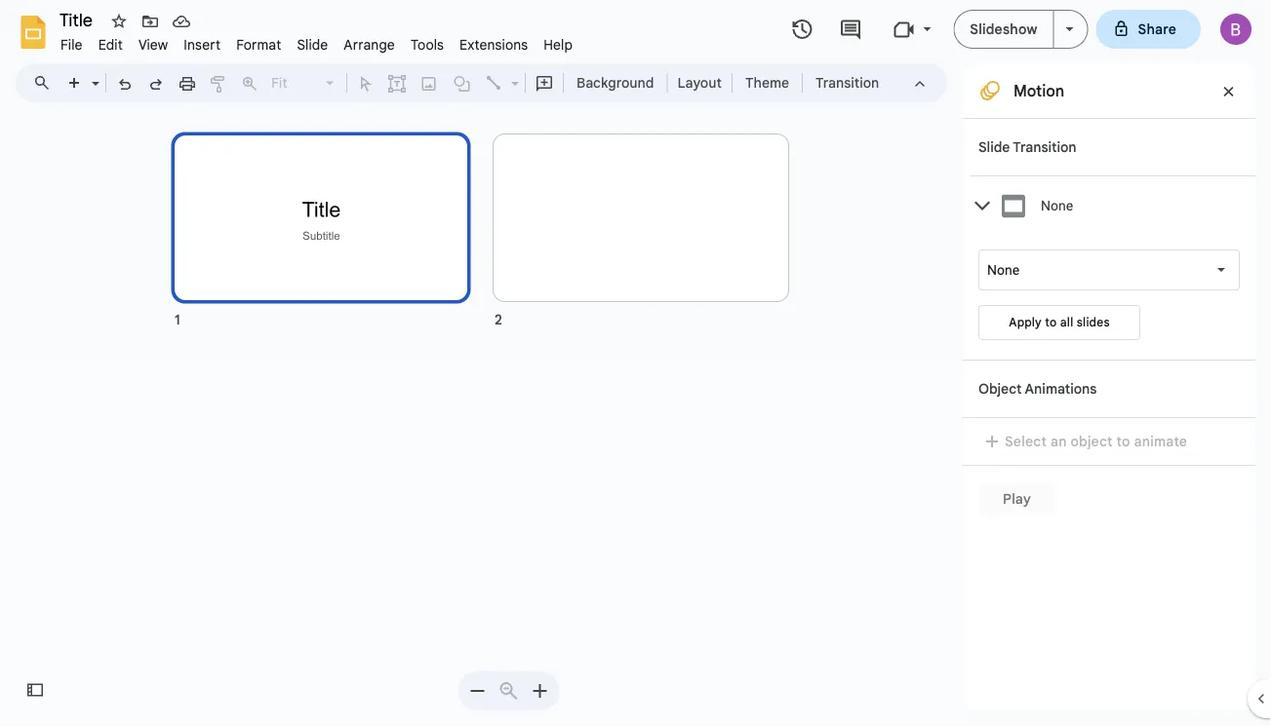 Task type: vqa. For each thing, say whether or not it's contained in the screenshot.
Tools MENU ITEM
yes



Task type: describe. For each thing, give the bounding box(es) containing it.
view menu item
[[131, 33, 176, 56]]

edit menu item
[[90, 33, 131, 56]]

Zoom field
[[265, 69, 342, 98]]

Zoom text field
[[268, 69, 323, 97]]

background button
[[568, 68, 663, 98]]

arrange menu item
[[336, 33, 403, 56]]

animate
[[1134, 433, 1188, 450]]

motion
[[1014, 81, 1065, 100]]

presentation options image
[[1066, 27, 1074, 31]]

layout button
[[672, 68, 728, 98]]

object
[[1071, 433, 1113, 450]]

extensions menu item
[[452, 33, 536, 56]]

main toolbar
[[58, 68, 889, 98]]

arrange
[[344, 36, 395, 53]]

increase thumbnail size image
[[528, 680, 552, 703]]

apply
[[1009, 316, 1042, 330]]

tools
[[411, 36, 444, 53]]

select an object to animate button
[[979, 430, 1200, 454]]

to inside button
[[1045, 316, 1057, 330]]

transition button
[[807, 68, 888, 98]]

Rename text field
[[53, 8, 103, 31]]

new slide with layout image
[[87, 70, 100, 77]]

object
[[979, 381, 1022, 398]]

background
[[577, 74, 654, 91]]

all
[[1060, 316, 1074, 330]]

help
[[544, 36, 573, 53]]

none option
[[987, 261, 1020, 280]]

slide for slide transition
[[979, 139, 1010, 156]]

transition inside motion 'section'
[[1013, 139, 1077, 156]]

apply to all slides button
[[979, 305, 1141, 341]]

slide for slide
[[297, 36, 328, 53]]

theme
[[745, 74, 789, 91]]

slide menu item
[[289, 33, 336, 56]]

insert menu item
[[176, 33, 228, 56]]



Task type: locate. For each thing, give the bounding box(es) containing it.
view
[[138, 36, 168, 53]]

1 vertical spatial to
[[1117, 433, 1130, 450]]

Menus field
[[24, 69, 67, 97]]

slides
[[1077, 316, 1110, 330]]

slide
[[297, 36, 328, 53], [979, 139, 1010, 156]]

motion section
[[963, 63, 1256, 711]]

navigation
[[0, 110, 963, 727]]

layout
[[678, 74, 722, 91]]

to left the all
[[1045, 316, 1057, 330]]

0 vertical spatial none
[[1041, 198, 1073, 214]]

insert
[[184, 36, 221, 53]]

file
[[60, 36, 83, 53]]

1 vertical spatial transition
[[1013, 139, 1077, 156]]

1 horizontal spatial to
[[1117, 433, 1130, 450]]

1 vertical spatial slide
[[979, 139, 1010, 156]]

apply to all slides
[[1009, 316, 1110, 330]]

to inside button
[[1117, 433, 1130, 450]]

transition down motion
[[1013, 139, 1077, 156]]

0 vertical spatial to
[[1045, 316, 1057, 330]]

reset thumbnail size image
[[497, 680, 521, 703]]

object animations
[[979, 381, 1097, 398]]

1 vertical spatial none
[[987, 262, 1020, 278]]

menu bar containing file
[[53, 25, 581, 58]]

select an object to animate
[[1005, 433, 1188, 450]]

none tab
[[971, 176, 1256, 235]]

0 horizontal spatial none
[[987, 262, 1020, 278]]

tools menu item
[[403, 33, 452, 56]]

slideshow button
[[954, 10, 1054, 49]]

1 horizontal spatial slide
[[979, 139, 1010, 156]]

menu bar inside menu bar banner
[[53, 25, 581, 58]]

none down slide transition
[[1041, 198, 1073, 214]]

share button
[[1096, 10, 1201, 49]]

an
[[1051, 433, 1067, 450]]

to
[[1045, 316, 1057, 330], [1117, 433, 1130, 450]]

play
[[1003, 491, 1031, 508]]

share
[[1138, 20, 1177, 38]]

transition right theme
[[816, 74, 879, 91]]

shape image
[[451, 69, 474, 97]]

0 horizontal spatial transition
[[816, 74, 879, 91]]

animations
[[1025, 381, 1097, 398]]

insert image image
[[418, 69, 441, 97]]

0 vertical spatial slide
[[297, 36, 328, 53]]

slideshow
[[970, 20, 1038, 38]]

menu bar
[[53, 25, 581, 58]]

1 horizontal spatial none
[[1041, 198, 1073, 214]]

to right object
[[1117, 433, 1130, 450]]

play button
[[979, 482, 1056, 517]]

0 horizontal spatial slide
[[297, 36, 328, 53]]

format menu item
[[228, 33, 289, 56]]

toolbar
[[458, 672, 560, 711]]

0 vertical spatial transition
[[816, 74, 879, 91]]

select
[[1005, 433, 1047, 450]]

1 horizontal spatial transition
[[1013, 139, 1077, 156]]

motion application
[[0, 0, 1271, 727]]

navigation inside the motion application
[[0, 110, 963, 727]]

extensions
[[460, 36, 528, 53]]

edit
[[98, 36, 123, 53]]

file menu item
[[53, 33, 90, 56]]

0 horizontal spatial to
[[1045, 316, 1057, 330]]

theme button
[[737, 68, 798, 98]]

Star checkbox
[[105, 8, 133, 35]]

menu bar banner
[[0, 0, 1271, 727]]

slide inside motion 'section'
[[979, 139, 1010, 156]]

transition inside 'button'
[[816, 74, 879, 91]]

decrease thumbnail size image
[[466, 680, 489, 703]]

slide inside menu item
[[297, 36, 328, 53]]

format
[[236, 36, 281, 53]]

none tab panel
[[971, 235, 1256, 360]]

transition
[[816, 74, 879, 91], [1013, 139, 1077, 156]]

none inside none tab panel
[[987, 262, 1020, 278]]

help menu item
[[536, 33, 581, 56]]

none
[[1041, 198, 1073, 214], [987, 262, 1020, 278]]

none up apply
[[987, 262, 1020, 278]]

slide transition
[[979, 139, 1077, 156]]

none inside none tab
[[1041, 198, 1073, 214]]



